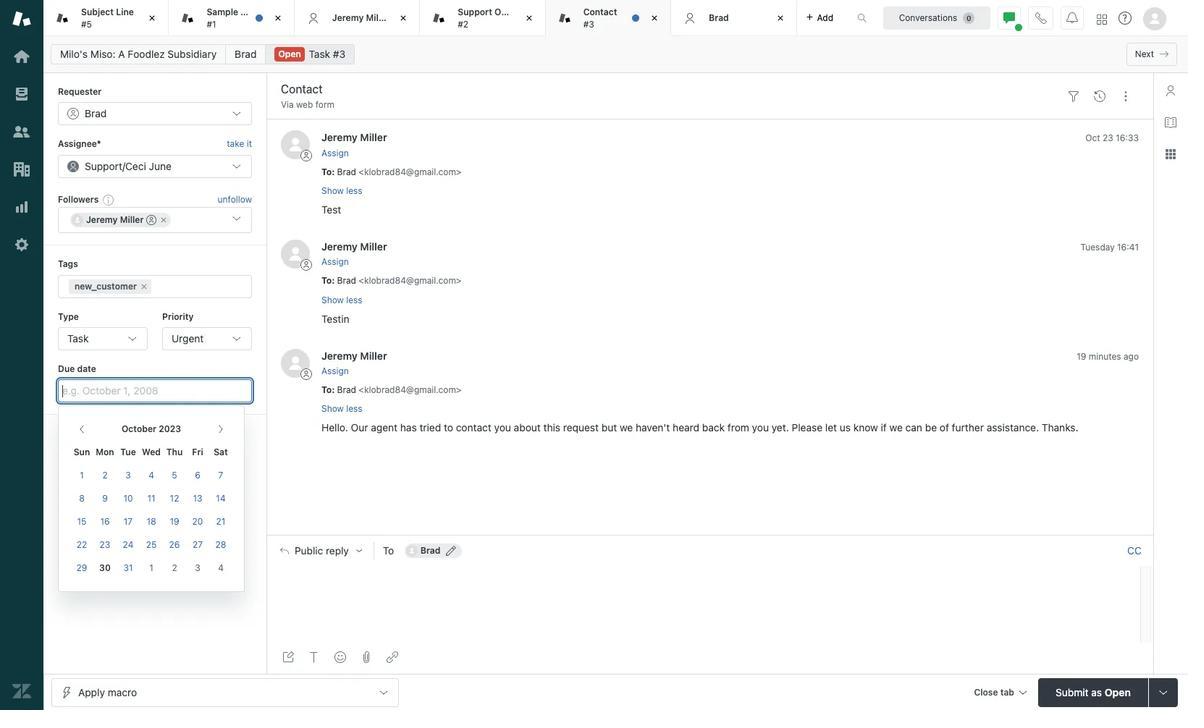 Task type: describe. For each thing, give the bounding box(es) containing it.
followers element
[[58, 207, 252, 233]]

: for test
[[332, 166, 335, 177]]

23 inside conversationlabel 'log'
[[1104, 133, 1114, 144]]

#5
[[81, 18, 92, 29]]

knowledge image
[[1166, 117, 1177, 128]]

0 horizontal spatial 3
[[126, 470, 131, 481]]

to : brad <klobrad84@gmail.com> for test
[[322, 166, 462, 177]]

Subject field
[[278, 80, 1059, 98]]

unfollow
[[218, 194, 252, 205]]

show less for testin
[[322, 295, 363, 306]]

tags
[[58, 259, 78, 270]]

us
[[840, 422, 851, 434]]

due date
[[58, 364, 96, 375]]

macro
[[108, 687, 137, 699]]

agent
[[371, 422, 398, 434]]

unfollow button
[[218, 193, 252, 206]]

avatar image for testin
[[281, 240, 310, 269]]

jeremy miller assign for hello. our agent has tried to contact you about this request but we haven't heard back from you yet. please let us know if we can be of further assistance. thanks.
[[322, 350, 387, 377]]

24
[[123, 540, 134, 551]]

less for testin
[[346, 295, 363, 306]]

15
[[77, 517, 87, 527]]

sun mon tue wed thu
[[74, 447, 183, 458]]

2023
[[159, 424, 181, 435]]

hide composer image
[[705, 530, 716, 541]]

task for task #3
[[309, 48, 330, 60]]

assistance.
[[987, 422, 1040, 434]]

form
[[316, 99, 335, 110]]

info on adding followers image
[[103, 194, 115, 206]]

tab containing support outreach
[[420, 0, 546, 36]]

30
[[99, 563, 111, 574]]

brad inside requester element
[[85, 108, 107, 120]]

klobrad84@gmail.com image
[[406, 546, 418, 557]]

admin image
[[12, 235, 31, 254]]

has
[[401, 422, 417, 434]]

our
[[351, 422, 368, 434]]

jeremy miller assign for test
[[322, 131, 387, 158]]

requester element
[[58, 102, 252, 126]]

yet.
[[772, 422, 790, 434]]

minutes
[[1090, 351, 1122, 362]]

jeremy inside option
[[86, 215, 118, 225]]

brad inside tab
[[709, 12, 729, 23]]

remove image
[[140, 282, 149, 291]]

assign button for test
[[322, 147, 349, 160]]

displays possible ticket submission types image
[[1159, 687, 1170, 699]]

29
[[76, 563, 87, 574]]

31
[[124, 563, 133, 574]]

take it
[[227, 139, 252, 150]]

support for ceci
[[85, 160, 122, 172]]

filter image
[[1069, 90, 1080, 102]]

support / ceci june
[[85, 160, 172, 172]]

fri
[[192, 447, 203, 458]]

take
[[227, 139, 244, 150]]

hello.
[[322, 422, 348, 434]]

show less for test
[[322, 186, 363, 196]]

haven't
[[636, 422, 670, 434]]

1 we from the left
[[620, 422, 633, 434]]

to for testin
[[322, 276, 332, 286]]

miller inside tab
[[366, 12, 390, 23]]

19 minutes ago text field
[[1078, 351, 1140, 362]]

add link (cmd k) image
[[387, 652, 399, 664]]

jeremy miller for the 'jeremy miller' option
[[86, 215, 144, 225]]

14
[[216, 493, 226, 504]]

assign for testin
[[322, 257, 349, 268]]

add
[[818, 12, 834, 23]]

show for test
[[322, 186, 344, 196]]

open inside secondary element
[[279, 49, 301, 59]]

to : brad <klobrad84@gmail.com> for hello. our agent has tried to contact you about this request but we haven't heard back from you yet. please let us know if we can be of further assistance. thanks.
[[322, 385, 462, 396]]

miller for test
[[360, 131, 387, 144]]

back
[[703, 422, 725, 434]]

testin
[[322, 313, 350, 325]]

milo's
[[60, 48, 88, 60]]

close image inside brad tab
[[773, 11, 788, 25]]

urgent
[[172, 333, 204, 345]]

show less button for test
[[322, 185, 363, 198]]

0 horizontal spatial 2
[[102, 470, 108, 481]]

tuesday 16:41
[[1081, 242, 1140, 253]]

1 vertical spatial 3
[[195, 563, 201, 574]]

as
[[1092, 687, 1103, 699]]

13
[[193, 493, 203, 504]]

button displays agent's chat status as online. image
[[1004, 12, 1016, 24]]

get started image
[[12, 47, 31, 66]]

apply
[[78, 687, 105, 699]]

brad tab
[[672, 0, 797, 36]]

it
[[247, 139, 252, 150]]

contact
[[584, 7, 618, 17]]

#3 for task #3
[[333, 48, 346, 60]]

foodlez
[[128, 48, 165, 60]]

submit
[[1056, 687, 1089, 699]]

format text image
[[309, 652, 320, 664]]

20
[[192, 517, 203, 527]]

outreach
[[495, 7, 534, 17]]

21
[[216, 517, 226, 527]]

edit user image
[[447, 547, 457, 557]]

19 minutes ago
[[1078, 351, 1140, 362]]

tab
[[1001, 687, 1015, 698]]

0 horizontal spatial 1
[[80, 470, 84, 481]]

tue
[[120, 447, 136, 458]]

#1
[[207, 18, 216, 29]]

assignee*
[[58, 139, 101, 150]]

public reply button
[[267, 536, 374, 567]]

apps image
[[1166, 149, 1177, 160]]

task for task
[[67, 333, 89, 345]]

: for testin
[[332, 276, 335, 286]]

ceci
[[125, 160, 146, 172]]

#1 tab
[[169, 0, 295, 36]]

17
[[124, 517, 133, 527]]

subject
[[81, 7, 114, 17]]

9
[[102, 493, 108, 504]]

oct
[[1086, 133, 1101, 144]]

but
[[602, 422, 617, 434]]

contact #3
[[584, 7, 618, 29]]

date
[[77, 364, 96, 375]]

miller inside option
[[120, 215, 144, 225]]

28
[[216, 540, 226, 551]]

Due date field
[[58, 380, 252, 403]]

conversations button
[[884, 6, 991, 29]]

jeremy miller link for hello. our agent has tried to contact you about this request but we haven't heard back from you yet. please let us know if we can be of further assistance. thanks.
[[322, 350, 387, 362]]

reply
[[326, 546, 349, 557]]

oct 23 16:33
[[1086, 133, 1140, 144]]

support for #2
[[458, 7, 493, 17]]

hello. our agent has tried to contact you about this request but we haven't heard back from you yet. please let us know if we can be of further assistance. thanks.
[[322, 422, 1079, 434]]

3 close image from the left
[[522, 11, 537, 25]]

sat
[[214, 447, 228, 458]]

request
[[564, 422, 599, 434]]

october
[[122, 424, 156, 435]]

priority
[[162, 311, 194, 322]]

ago
[[1124, 351, 1140, 362]]

urgent button
[[162, 327, 252, 351]]

1 vertical spatial 2
[[172, 563, 177, 574]]

show less for hello. our agent has tried to contact you about this request but we haven't heard back from you yet. please let us know if we can be of further assistance. thanks.
[[322, 404, 363, 415]]

customers image
[[12, 122, 31, 141]]

to for hello. our agent has tried to contact you about this request but we haven't heard back from you yet. please let us know if we can be of further assistance. thanks.
[[322, 385, 332, 396]]

organizations image
[[12, 160, 31, 179]]

26
[[169, 540, 180, 551]]



Task type: locate. For each thing, give the bounding box(es) containing it.
can
[[906, 422, 923, 434]]

let
[[826, 422, 838, 434]]

support left ceci
[[85, 160, 122, 172]]

cc
[[1128, 545, 1143, 557]]

16:33
[[1117, 133, 1140, 144]]

close image left #2
[[397, 11, 411, 25]]

0 vertical spatial show less
[[322, 186, 363, 196]]

0 horizontal spatial you
[[495, 422, 511, 434]]

2 vertical spatial assign button
[[322, 365, 349, 378]]

1 horizontal spatial close image
[[648, 11, 662, 25]]

next button
[[1127, 43, 1178, 66]]

close image right #2
[[522, 11, 537, 25]]

we
[[620, 422, 633, 434], [890, 422, 903, 434]]

task #3
[[309, 48, 346, 60]]

1 horizontal spatial #3
[[584, 18, 595, 29]]

a
[[118, 48, 125, 60]]

1 horizontal spatial 2
[[172, 563, 177, 574]]

new_customer
[[75, 281, 137, 292]]

3 <klobrad84@gmail.com> from the top
[[359, 385, 462, 396]]

support up #2
[[458, 7, 493, 17]]

2 vertical spatial avatar image
[[281, 349, 310, 378]]

tuesday
[[1081, 242, 1116, 253]]

1 show less from the top
[[322, 186, 363, 196]]

3 up 10
[[126, 470, 131, 481]]

0 horizontal spatial support
[[85, 160, 122, 172]]

19 left minutes at the right of page
[[1078, 351, 1087, 362]]

1 show from the top
[[322, 186, 344, 196]]

show less button up hello.
[[322, 403, 363, 416]]

task down type
[[67, 333, 89, 345]]

1 horizontal spatial 19
[[1078, 351, 1087, 362]]

jeremy miller down info on adding followers icon
[[86, 215, 144, 225]]

jeremy for test
[[322, 131, 358, 144]]

1 vertical spatial jeremy miller link
[[322, 241, 387, 253]]

heard
[[673, 422, 700, 434]]

1 horizontal spatial task
[[309, 48, 330, 60]]

brad
[[709, 12, 729, 23], [235, 48, 257, 60], [85, 108, 107, 120], [337, 166, 356, 177], [337, 276, 356, 286], [337, 385, 356, 396], [421, 546, 441, 557]]

jeremy down test
[[322, 241, 358, 253]]

1 down sun
[[80, 470, 84, 481]]

: up testin
[[332, 276, 335, 286]]

show for testin
[[322, 295, 344, 306]]

miller for hello. our agent has tried to contact you about this request but we haven't heard back from you yet. please let us know if we can be of further assistance. thanks.
[[360, 350, 387, 362]]

0 horizontal spatial task
[[67, 333, 89, 345]]

3 show less from the top
[[322, 404, 363, 415]]

1 vertical spatial :
[[332, 276, 335, 286]]

0 vertical spatial avatar image
[[281, 131, 310, 160]]

add button
[[797, 0, 843, 36]]

#3
[[584, 18, 595, 29], [333, 48, 346, 60]]

miller for testin
[[360, 241, 387, 253]]

assign for hello. our agent has tried to contact you about this request but we haven't heard back from you yet. please let us know if we can be of further assistance. thanks.
[[322, 366, 349, 377]]

jeremy miller link down form
[[322, 131, 387, 144]]

2 : from the top
[[332, 276, 335, 286]]

3 show from the top
[[322, 404, 344, 415]]

25
[[146, 540, 157, 551]]

thu
[[166, 447, 183, 458]]

1 horizontal spatial 1
[[149, 563, 153, 574]]

close image left add dropdown button
[[773, 11, 788, 25]]

less
[[346, 186, 363, 196], [346, 295, 363, 306], [346, 404, 363, 415]]

3 : from the top
[[332, 385, 335, 396]]

1 jeremy miller link from the top
[[322, 131, 387, 144]]

contact
[[456, 422, 492, 434]]

0 vertical spatial jeremy miller
[[332, 12, 390, 23]]

jeremy miller tab
[[295, 0, 420, 36]]

0 vertical spatial 3
[[126, 470, 131, 481]]

support outreach #2
[[458, 7, 534, 29]]

1 vertical spatial assign
[[322, 257, 349, 268]]

secondary element
[[43, 40, 1189, 69]]

2 show from the top
[[322, 295, 344, 306]]

2 vertical spatial show less button
[[322, 403, 363, 416]]

to : brad <klobrad84@gmail.com> up testin
[[322, 276, 462, 286]]

4 up 11
[[149, 470, 154, 481]]

jeremy up task #3 in the top left of the page
[[332, 12, 364, 23]]

1 vertical spatial jeremy miller
[[86, 215, 144, 225]]

1 horizontal spatial 4
[[218, 563, 224, 574]]

2 vertical spatial to : brad <klobrad84@gmail.com>
[[322, 385, 462, 396]]

2 vertical spatial jeremy miller link
[[322, 350, 387, 362]]

jeremy miller assign down form
[[322, 131, 387, 158]]

0 horizontal spatial 19
[[170, 517, 179, 527]]

remove image
[[160, 216, 168, 225]]

1 horizontal spatial open
[[1106, 687, 1132, 699]]

ticket actions image
[[1121, 90, 1132, 102]]

jeremy miller link for test
[[322, 131, 387, 144]]

mon
[[96, 447, 114, 458]]

0 vertical spatial task
[[309, 48, 330, 60]]

23
[[1104, 133, 1114, 144], [100, 540, 110, 551]]

tabs tab list
[[43, 0, 843, 36]]

submit as open
[[1056, 687, 1132, 699]]

jeremy miller
[[332, 12, 390, 23], [86, 215, 144, 225]]

2 avatar image from the top
[[281, 240, 310, 269]]

be
[[926, 422, 938, 434]]

1 vertical spatial assign button
[[322, 256, 349, 269]]

you left about
[[495, 422, 511, 434]]

16:41
[[1118, 242, 1140, 253]]

support inside support outreach #2
[[458, 7, 493, 17]]

2 jeremy miller assign from the top
[[322, 241, 387, 268]]

take it button
[[227, 137, 252, 152]]

0 vertical spatial assign
[[322, 148, 349, 158]]

to up testin
[[322, 276, 332, 286]]

task up form
[[309, 48, 330, 60]]

assign
[[322, 148, 349, 158], [322, 257, 349, 268], [322, 366, 349, 377]]

to
[[444, 422, 454, 434]]

jeremy for testin
[[322, 241, 358, 253]]

3 assign button from the top
[[322, 365, 349, 378]]

show less up hello.
[[322, 404, 363, 415]]

1 horizontal spatial 3
[[195, 563, 201, 574]]

23 right the oct in the top right of the page
[[1104, 133, 1114, 144]]

1 close image from the left
[[145, 11, 160, 25]]

1 horizontal spatial we
[[890, 422, 903, 434]]

1 vertical spatial show
[[322, 295, 344, 306]]

0 vertical spatial show less button
[[322, 185, 363, 198]]

close image inside jeremy miller tab
[[397, 11, 411, 25]]

2 to : brad <klobrad84@gmail.com> from the top
[[322, 276, 462, 286]]

1 avatar image from the top
[[281, 131, 310, 160]]

jeremy miller inside option
[[86, 215, 144, 225]]

know
[[854, 422, 879, 434]]

0 horizontal spatial we
[[620, 422, 633, 434]]

1 horizontal spatial support
[[458, 7, 493, 17]]

avatar image for hello. our agent has tried to contact you about this request but we haven't heard back from you yet. please let us know if we can be of further assistance. thanks.
[[281, 349, 310, 378]]

to : brad <klobrad84@gmail.com> for testin
[[322, 276, 462, 286]]

1 less from the top
[[346, 186, 363, 196]]

assign button for testin
[[322, 256, 349, 269]]

0 vertical spatial #3
[[584, 18, 595, 29]]

show up hello.
[[322, 404, 344, 415]]

about
[[514, 422, 541, 434]]

#3 down contact
[[584, 18, 595, 29]]

jeremy down form
[[322, 131, 358, 144]]

1 assign button from the top
[[322, 147, 349, 160]]

1 vertical spatial 19
[[170, 517, 179, 527]]

close tab button
[[968, 679, 1033, 710]]

test
[[322, 204, 341, 216]]

0 vertical spatial to : brad <klobrad84@gmail.com>
[[322, 166, 462, 177]]

22
[[77, 540, 87, 551]]

show less up test
[[322, 186, 363, 196]]

show less up testin
[[322, 295, 363, 306]]

milo's miso: a foodlez subsidiary link
[[51, 44, 226, 64]]

2 vertical spatial less
[[346, 404, 363, 415]]

task
[[309, 48, 330, 60], [67, 333, 89, 345]]

assign button for hello. our agent has tried to contact you about this request but we haven't heard back from you yet. please let us know if we can be of further assistance. thanks.
[[322, 365, 349, 378]]

0 horizontal spatial open
[[279, 49, 301, 59]]

close image
[[145, 11, 160, 25], [271, 11, 285, 25], [522, 11, 537, 25], [773, 11, 788, 25]]

1 horizontal spatial 23
[[1104, 133, 1114, 144]]

/
[[122, 160, 125, 172]]

to : brad <klobrad84@gmail.com>
[[322, 166, 462, 177], [322, 276, 462, 286], [322, 385, 462, 396]]

zendesk products image
[[1098, 14, 1108, 24]]

jeremy miller link down test
[[322, 241, 387, 253]]

0 horizontal spatial 23
[[100, 540, 110, 551]]

3 less from the top
[[346, 404, 363, 415]]

2 close image from the left
[[271, 11, 285, 25]]

to : brad <klobrad84@gmail.com> up agent
[[322, 385, 462, 396]]

1 vertical spatial avatar image
[[281, 240, 310, 269]]

notifications image
[[1067, 12, 1079, 24]]

avatar image
[[281, 131, 310, 160], [281, 240, 310, 269], [281, 349, 310, 378]]

<klobrad84@gmail.com> for test
[[359, 166, 462, 177]]

1 vertical spatial 4
[[218, 563, 224, 574]]

2 assign button from the top
[[322, 256, 349, 269]]

0 vertical spatial open
[[279, 49, 301, 59]]

jeremy miller assign down test
[[322, 241, 387, 268]]

reporting image
[[12, 198, 31, 217]]

0 vertical spatial :
[[332, 166, 335, 177]]

2 we from the left
[[890, 422, 903, 434]]

you left yet.
[[753, 422, 769, 434]]

1 vertical spatial task
[[67, 333, 89, 345]]

0 vertical spatial jeremy miller assign
[[322, 131, 387, 158]]

further
[[953, 422, 985, 434]]

insert emojis image
[[335, 652, 346, 664]]

0 vertical spatial less
[[346, 186, 363, 196]]

2 vertical spatial show
[[322, 404, 344, 415]]

show for hello. our agent has tried to contact you about this request but we haven't heard back from you yet. please let us know if we can be of further assistance. thanks.
[[322, 404, 344, 415]]

we right if
[[890, 422, 903, 434]]

tried
[[420, 422, 441, 434]]

jeremy miller link down testin
[[322, 350, 387, 362]]

line
[[116, 7, 134, 17]]

1 vertical spatial <klobrad84@gmail.com>
[[359, 276, 462, 286]]

show less button up testin
[[322, 294, 363, 307]]

1 vertical spatial to : brad <klobrad84@gmail.com>
[[322, 276, 462, 286]]

user is an agent image
[[147, 215, 157, 225]]

1 vertical spatial less
[[346, 295, 363, 306]]

3 to : brad <klobrad84@gmail.com> from the top
[[322, 385, 462, 396]]

assign button down form
[[322, 147, 349, 160]]

jeremy down testin
[[322, 350, 358, 362]]

0 vertical spatial 19
[[1078, 351, 1087, 362]]

jeremy miller inside tab
[[332, 12, 390, 23]]

tab containing contact
[[546, 0, 672, 36]]

0 horizontal spatial close image
[[397, 11, 411, 25]]

6
[[195, 470, 201, 481]]

assign button
[[322, 147, 349, 160], [322, 256, 349, 269], [322, 365, 349, 378]]

if
[[882, 422, 887, 434]]

1 vertical spatial open
[[1106, 687, 1132, 699]]

:
[[332, 166, 335, 177], [332, 276, 335, 286], [332, 385, 335, 396]]

sun
[[74, 447, 90, 458]]

2 less from the top
[[346, 295, 363, 306]]

miso:
[[90, 48, 116, 60]]

task inside popup button
[[67, 333, 89, 345]]

2 show less button from the top
[[322, 294, 363, 307]]

brad inside secondary element
[[235, 48, 257, 60]]

19 inside conversationlabel 'log'
[[1078, 351, 1087, 362]]

2 vertical spatial <klobrad84@gmail.com>
[[359, 385, 462, 396]]

close image
[[397, 11, 411, 25], [648, 11, 662, 25]]

1 horizontal spatial jeremy miller
[[332, 12, 390, 23]]

jeremy miller assign down testin
[[322, 350, 387, 377]]

tab containing subject line
[[43, 0, 169, 36]]

0 vertical spatial 1
[[80, 470, 84, 481]]

assign for test
[[322, 148, 349, 158]]

#3 down jeremy miller tab
[[333, 48, 346, 60]]

show less button for testin
[[322, 294, 363, 307]]

0 horizontal spatial jeremy miller
[[86, 215, 144, 225]]

1 close image from the left
[[397, 11, 411, 25]]

3 tab from the left
[[546, 0, 672, 36]]

2 close image from the left
[[648, 11, 662, 25]]

1 jeremy miller assign from the top
[[322, 131, 387, 158]]

<klobrad84@gmail.com> for hello. our agent has tried to contact you about this request but we haven't heard back from you yet. please let us know if we can be of further assistance. thanks.
[[359, 385, 462, 396]]

jeremy for hello. our agent has tried to contact you about this request but we haven't heard back from you yet. please let us know if we can be of further assistance. thanks.
[[322, 350, 358, 362]]

less for test
[[346, 186, 363, 196]]

#3 inside secondary element
[[333, 48, 346, 60]]

to for test
[[322, 166, 332, 177]]

web
[[296, 99, 313, 110]]

close
[[975, 687, 999, 698]]

0 vertical spatial 4
[[149, 470, 154, 481]]

customer context image
[[1166, 85, 1177, 96]]

open
[[279, 49, 301, 59], [1106, 687, 1132, 699]]

3 assign from the top
[[322, 366, 349, 377]]

close image right line
[[145, 11, 160, 25]]

assign down test
[[322, 257, 349, 268]]

3 jeremy miller link from the top
[[322, 350, 387, 362]]

2 show less from the top
[[322, 295, 363, 306]]

miller
[[366, 12, 390, 23], [360, 131, 387, 144], [120, 215, 144, 225], [360, 241, 387, 253], [360, 350, 387, 362]]

zendesk image
[[12, 683, 31, 701]]

1 vertical spatial jeremy miller assign
[[322, 241, 387, 268]]

Oct 23 16:33 text field
[[1086, 133, 1140, 144]]

1 <klobrad84@gmail.com> from the top
[[359, 166, 462, 177]]

1 assign from the top
[[322, 148, 349, 158]]

2 vertical spatial show less
[[322, 404, 363, 415]]

brad link
[[225, 44, 266, 64]]

views image
[[12, 85, 31, 104]]

3 avatar image from the top
[[281, 349, 310, 378]]

12
[[170, 493, 179, 504]]

jeremy miller up task #3 in the top left of the page
[[332, 12, 390, 23]]

via web form
[[281, 99, 335, 110]]

2 <klobrad84@gmail.com> from the top
[[359, 276, 462, 286]]

1 right 31
[[149, 563, 153, 574]]

millerjeremy500@gmail.com image
[[72, 215, 83, 226]]

of
[[940, 422, 950, 434]]

open left task #3 in the top left of the page
[[279, 49, 301, 59]]

2
[[102, 470, 108, 481], [172, 563, 177, 574]]

less for hello. our agent has tried to contact you about this request but we haven't heard back from you yet. please let us know if we can be of further assistance. thanks.
[[346, 404, 363, 415]]

show up testin
[[322, 295, 344, 306]]

close image inside #1 tab
[[271, 11, 285, 25]]

task button
[[58, 327, 148, 351]]

4 down 28
[[218, 563, 224, 574]]

16
[[100, 517, 110, 527]]

add attachment image
[[361, 652, 372, 664]]

to : brad <klobrad84@gmail.com> up test
[[322, 166, 462, 177]]

main element
[[0, 0, 43, 711]]

wed
[[142, 447, 161, 458]]

1 vertical spatial 1
[[149, 563, 153, 574]]

Tuesday 16:41 text field
[[1081, 242, 1140, 253]]

0 vertical spatial 2
[[102, 470, 108, 481]]

jeremy inside tab
[[332, 12, 364, 23]]

tab
[[43, 0, 169, 36], [420, 0, 546, 36], [546, 0, 672, 36]]

2 tab from the left
[[420, 0, 546, 36]]

show up test
[[322, 186, 344, 196]]

we right but
[[620, 422, 633, 434]]

23 left 24 at the left
[[100, 540, 110, 551]]

4
[[149, 470, 154, 481], [218, 563, 224, 574]]

<klobrad84@gmail.com> for testin
[[359, 276, 462, 286]]

jeremy miller for jeremy miller tab
[[332, 12, 390, 23]]

conversationlabel log
[[267, 119, 1154, 536]]

to up hello.
[[322, 385, 332, 396]]

1 vertical spatial 23
[[100, 540, 110, 551]]

2 vertical spatial :
[[332, 385, 335, 396]]

0 vertical spatial jeremy miller link
[[322, 131, 387, 144]]

2 down 26
[[172, 563, 177, 574]]

: up test
[[332, 166, 335, 177]]

to left klobrad84@gmail.com image
[[383, 545, 394, 557]]

1 vertical spatial show less button
[[322, 294, 363, 307]]

3 down 27
[[195, 563, 201, 574]]

0 vertical spatial support
[[458, 7, 493, 17]]

1 you from the left
[[495, 422, 511, 434]]

#2
[[458, 18, 469, 29]]

jeremy miller assign for testin
[[322, 241, 387, 268]]

assign down testin
[[322, 366, 349, 377]]

10
[[123, 493, 133, 504]]

0 vertical spatial assign button
[[322, 147, 349, 160]]

close image up secondary element
[[648, 11, 662, 25]]

19
[[1078, 351, 1087, 362], [170, 517, 179, 527]]

2 assign from the top
[[322, 257, 349, 268]]

assign button down testin
[[322, 365, 349, 378]]

milo's miso: a foodlez subsidiary
[[60, 48, 217, 60]]

show less button for hello. our agent has tried to contact you about this request but we haven't heard back from you yet. please let us know if we can be of further assistance. thanks.
[[322, 403, 363, 416]]

3 show less button from the top
[[322, 403, 363, 416]]

avatar image for test
[[281, 131, 310, 160]]

0 vertical spatial show
[[322, 186, 344, 196]]

get help image
[[1119, 12, 1132, 25]]

1 to : brad <klobrad84@gmail.com> from the top
[[322, 166, 462, 177]]

: for hello. our agent has tried to contact you about this request but we haven't heard back from you yet. please let us know if we can be of further assistance. thanks.
[[332, 385, 335, 396]]

public
[[295, 546, 323, 557]]

2 vertical spatial jeremy miller assign
[[322, 350, 387, 377]]

assign down form
[[322, 148, 349, 158]]

support inside assignee* element
[[85, 160, 122, 172]]

#3 for contact #3
[[584, 18, 595, 29]]

1 horizontal spatial you
[[753, 422, 769, 434]]

events image
[[1095, 90, 1106, 102]]

task inside secondary element
[[309, 48, 330, 60]]

june
[[149, 160, 172, 172]]

jeremy down info on adding followers icon
[[86, 215, 118, 225]]

0 horizontal spatial 4
[[149, 470, 154, 481]]

1 vertical spatial show less
[[322, 295, 363, 306]]

0 vertical spatial <klobrad84@gmail.com>
[[359, 166, 462, 177]]

19 left 20
[[170, 517, 179, 527]]

7
[[219, 470, 223, 481]]

show less button up test
[[322, 185, 363, 198]]

followers
[[58, 194, 99, 205]]

draft mode image
[[283, 652, 294, 664]]

2 you from the left
[[753, 422, 769, 434]]

#3 inside contact #3
[[584, 18, 595, 29]]

2 jeremy miller link from the top
[[322, 241, 387, 253]]

jeremy miller option
[[70, 213, 171, 228]]

1 show less button from the top
[[322, 185, 363, 198]]

1 vertical spatial #3
[[333, 48, 346, 60]]

assignee* element
[[58, 155, 252, 178]]

show less button
[[322, 185, 363, 198], [322, 294, 363, 307], [322, 403, 363, 416]]

1 vertical spatial support
[[85, 160, 122, 172]]

assign button down test
[[322, 256, 349, 269]]

jeremy miller link for testin
[[322, 241, 387, 253]]

zendesk support image
[[12, 9, 31, 28]]

to up test
[[322, 166, 332, 177]]

4 close image from the left
[[773, 11, 788, 25]]

1 : from the top
[[332, 166, 335, 177]]

2 vertical spatial assign
[[322, 366, 349, 377]]

3 jeremy miller assign from the top
[[322, 350, 387, 377]]

0 horizontal spatial #3
[[333, 48, 346, 60]]

0 vertical spatial 23
[[1104, 133, 1114, 144]]

october 2023
[[122, 424, 181, 435]]

19 for 19
[[170, 517, 179, 527]]

<klobrad84@gmail.com>
[[359, 166, 462, 177], [359, 276, 462, 286], [359, 385, 462, 396]]

open right as
[[1106, 687, 1132, 699]]

close image right #1 on the top of page
[[271, 11, 285, 25]]

: up hello.
[[332, 385, 335, 396]]

2 up the 9 at the left of the page
[[102, 470, 108, 481]]

19 for 19 minutes ago
[[1078, 351, 1087, 362]]

1 tab from the left
[[43, 0, 169, 36]]



Task type: vqa. For each thing, say whether or not it's contained in the screenshot.
SHOW
yes



